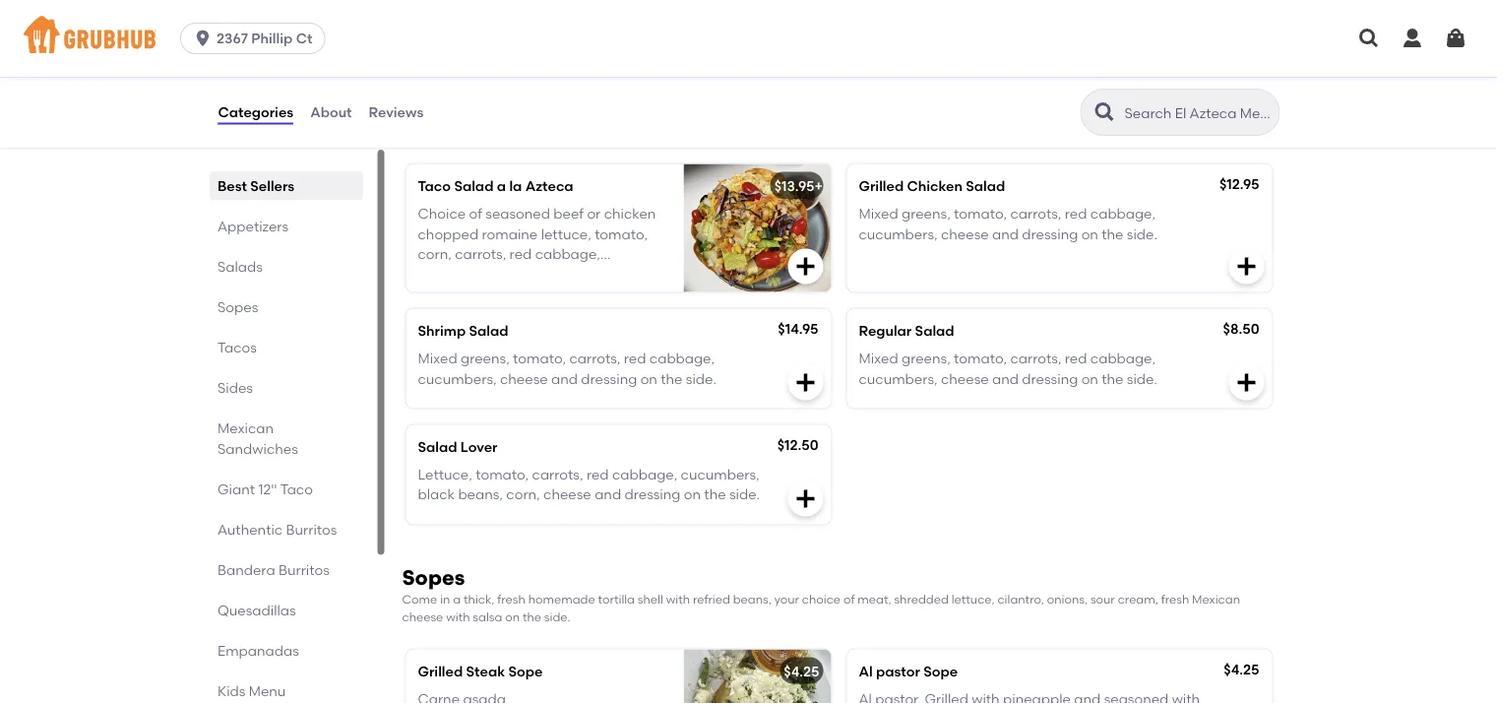 Task type: describe. For each thing, give the bounding box(es) containing it.
quesadillas
[[217, 602, 296, 618]]

lover
[[461, 438, 498, 455]]

2367 phillip ct
[[217, 30, 313, 47]]

and inside choice of seasoned beef or chicken chopped romaine lettuce, tomato, corn, carrots, red cabbage, cucumbers, cheese and choice of dressing on the side.
[[552, 265, 578, 282]]

lettuce, inside sopes come in a thick, fresh homemade tortilla shell with refried beans, your choice of meat, shredded lettuce, cilantro, onions, sour cream, fresh mexican cheese with salsa on the side.
[[952, 592, 995, 607]]

sopes for sopes
[[217, 298, 258, 315]]

a inside sopes come in a thick, fresh homemade tortilla shell with refried beans, your choice of meat, shredded lettuce, cilantro, onions, sour cream, fresh mexican cheese with salsa on the side.
[[453, 592, 461, 607]]

your
[[775, 592, 800, 607]]

cucumbers, for shrimp
[[418, 370, 497, 387]]

the inside lettuce, tomato, carrots, red cabbage, cucumbers, black beans, corn, cheese and dressing on the side.
[[705, 486, 726, 503]]

and inside lettuce, tomato, carrots, red cabbage, cucumbers, black beans, corn, cheese and dressing on the side.
[[595, 486, 622, 503]]

sopes tab
[[217, 296, 355, 317]]

greens, for shrimp
[[461, 350, 510, 367]]

quesadillas tab
[[217, 600, 355, 620]]

cucumbers, for regular
[[859, 370, 938, 387]]

carrots, for regular salad
[[1011, 350, 1062, 367]]

homemade
[[529, 592, 595, 607]]

0 horizontal spatial $4.25
[[784, 663, 820, 679]]

taco salad a la azteca image
[[684, 164, 832, 292]]

dressing inside lettuce, tomato, carrots, red cabbage, cucumbers, black beans, corn, cheese and dressing on the side.
[[625, 486, 681, 503]]

$8.50
[[1224, 320, 1260, 337]]

lettuce, inside choice of seasoned beef or chicken chopped romaine lettuce, tomato, corn, carrots, red cabbage, cucumbers, cheese and choice of dressing on the side.
[[541, 225, 592, 242]]

mixed for grilled chicken salad
[[859, 205, 899, 222]]

tortilla
[[598, 592, 635, 607]]

sope for grilled steak sope
[[509, 663, 543, 679]]

come
[[402, 592, 438, 607]]

the inside sopes come in a thick, fresh homemade tortilla shell with refried beans, your choice of meat, shredded lettuce, cilantro, onions, sour cream, fresh mexican cheese with salsa on the side.
[[523, 610, 542, 624]]

Search El Azteca Mexican Restaurant-Mahwah search field
[[1123, 103, 1274, 122]]

sides
[[217, 379, 253, 396]]

side. inside choice of seasoned beef or chicken chopped romaine lettuce, tomato, corn, carrots, red cabbage, cucumbers, cheese and choice of dressing on the side.
[[523, 285, 554, 302]]

cilantro,
[[998, 592, 1045, 607]]

giant 12" taco tab
[[217, 479, 355, 499]]

$13.95 +
[[775, 177, 823, 194]]

kids menu
[[217, 682, 285, 699]]

cucumbers, for grilled
[[859, 225, 938, 242]]

in
[[440, 592, 450, 607]]

choice inside choice of seasoned beef or chicken chopped romaine lettuce, tomato, corn, carrots, red cabbage, cucumbers, cheese and choice of dressing on the side.
[[581, 265, 626, 282]]

salad lover
[[418, 438, 498, 455]]

1 horizontal spatial of
[[630, 265, 643, 282]]

carrots, inside choice of seasoned beef or chicken chopped romaine lettuce, tomato, corn, carrots, red cabbage, cucumbers, cheese and choice of dressing on the side.
[[455, 245, 506, 262]]

dressing inside choice of seasoned beef or chicken chopped romaine lettuce, tomato, corn, carrots, red cabbage, cucumbers, cheese and choice of dressing on the side.
[[418, 285, 474, 302]]

burritos for bandera burritos
[[278, 561, 329, 578]]

salsa
[[473, 610, 503, 624]]

best
[[217, 177, 247, 194]]

reviews
[[369, 104, 424, 120]]

red for regular salad
[[1065, 350, 1088, 367]]

categories
[[218, 104, 294, 120]]

cream,
[[1118, 592, 1159, 607]]

the inside choice of seasoned beef or chicken chopped romaine lettuce, tomato, corn, carrots, red cabbage, cucumbers, cheese and choice of dressing on the side.
[[498, 285, 520, 302]]

seasoned
[[486, 205, 551, 222]]

burritos for authentic burritos
[[286, 521, 337, 538]]

la
[[510, 177, 522, 194]]

azteca
[[526, 177, 574, 194]]

kids menu tab
[[217, 681, 355, 701]]

tomato, for shrimp salad
[[513, 350, 566, 367]]

$12.50
[[778, 436, 819, 453]]

pastor
[[877, 663, 921, 679]]

grilled for grilled chicken salad
[[859, 177, 904, 194]]

2 fresh from the left
[[1162, 592, 1190, 607]]

shell
[[638, 592, 664, 607]]

authentic burritos tab
[[217, 519, 355, 540]]

side. inside lettuce, tomato, carrots, red cabbage, cucumbers, black beans, corn, cheese and dressing on the side.
[[730, 486, 760, 503]]

mixed for regular salad
[[859, 350, 899, 367]]

bandera burritos
[[217, 561, 329, 578]]

mixed greens, tomato, carrots, red cabbage, cucumbers, cheese and dressing on the side. for shrimp salad
[[418, 350, 717, 387]]

regular salad
[[859, 322, 955, 339]]

kids
[[217, 682, 245, 699]]

mixed for shrimp salad
[[418, 350, 458, 367]]

shrimp salad
[[418, 322, 509, 339]]

shredded
[[895, 592, 949, 607]]

bandera burritos tab
[[217, 559, 355, 580]]

2367
[[217, 30, 248, 47]]

tacos
[[217, 339, 256, 356]]

best sellers
[[217, 177, 294, 194]]

1 vertical spatial with
[[446, 610, 470, 624]]

cucumbers, inside lettuce, tomato, carrots, red cabbage, cucumbers, black beans, corn, cheese and dressing on the side.
[[681, 466, 760, 483]]

tomato, for regular salad
[[954, 350, 1008, 367]]

thick,
[[464, 592, 495, 607]]

or
[[587, 205, 601, 222]]

and for regular salad
[[993, 370, 1019, 387]]

on inside lettuce, tomato, carrots, red cabbage, cucumbers, black beans, corn, cheese and dressing on the side.
[[684, 486, 701, 503]]

black
[[418, 486, 455, 503]]

on inside sopes come in a thick, fresh homemade tortilla shell with refried beans, your choice of meat, shredded lettuce, cilantro, onions, sour cream, fresh mexican cheese with salsa on the side.
[[505, 610, 520, 624]]

mexican sandwiches
[[217, 420, 298, 457]]

sopes come in a thick, fresh homemade tortilla shell with refried beans, your choice of meat, shredded lettuce, cilantro, onions, sour cream, fresh mexican cheese with salsa on the side.
[[402, 565, 1241, 624]]

sandwiches
[[217, 440, 298, 457]]

svg image for shrimp salad
[[794, 371, 818, 395]]

sopes for sopes come in a thick, fresh homemade tortilla shell with refried beans, your choice of meat, shredded lettuce, cilantro, onions, sour cream, fresh mexican cheese with salsa on the side.
[[402, 565, 465, 590]]

tomato, inside lettuce, tomato, carrots, red cabbage, cucumbers, black beans, corn, cheese and dressing on the side.
[[476, 466, 529, 483]]

giant
[[217, 481, 255, 497]]

categories button
[[217, 77, 295, 148]]

side. inside sopes come in a thick, fresh homemade tortilla shell with refried beans, your choice of meat, shredded lettuce, cilantro, onions, sour cream, fresh mexican cheese with salsa on the side.
[[544, 610, 571, 624]]

meat,
[[858, 592, 892, 607]]

reviews button
[[368, 77, 425, 148]]

choice
[[418, 205, 466, 222]]

beans, inside sopes come in a thick, fresh homemade tortilla shell with refried beans, your choice of meat, shredded lettuce, cilantro, onions, sour cream, fresh mexican cheese with salsa on the side.
[[733, 592, 772, 607]]

appetizers
[[217, 218, 288, 234]]



Task type: locate. For each thing, give the bounding box(es) containing it.
burritos inside authentic burritos tab
[[286, 521, 337, 538]]

0 horizontal spatial taco
[[280, 481, 313, 497]]

dressing for grilled chicken salad
[[1023, 225, 1079, 242]]

svg image for taco salad a la azteca
[[794, 255, 818, 278]]

mexican
[[217, 420, 273, 436], [1193, 592, 1241, 607]]

with down in at bottom
[[446, 610, 470, 624]]

sopes inside sopes tab
[[217, 298, 258, 315]]

sellers
[[250, 177, 294, 194]]

0 horizontal spatial grilled
[[418, 663, 463, 679]]

0 vertical spatial sopes
[[217, 298, 258, 315]]

salad for regular salad
[[916, 322, 955, 339]]

carrots, for shrimp salad
[[570, 350, 621, 367]]

lettuce,
[[418, 466, 473, 483]]

mexican up sandwiches
[[217, 420, 273, 436]]

cabbage, inside lettuce, tomato, carrots, red cabbage, cucumbers, black beans, corn, cheese and dressing on the side.
[[612, 466, 678, 483]]

greens, down regular salad
[[902, 350, 951, 367]]

grilled left steak at the bottom
[[418, 663, 463, 679]]

1 vertical spatial grilled
[[418, 663, 463, 679]]

authentic burritos
[[217, 521, 337, 538]]

1 vertical spatial a
[[453, 592, 461, 607]]

cabbage, for regular salad
[[1091, 350, 1156, 367]]

choice right the "your"
[[802, 592, 841, 607]]

salad up lettuce,
[[418, 438, 457, 455]]

steak
[[466, 663, 505, 679]]

corn, inside lettuce, tomato, carrots, red cabbage, cucumbers, black beans, corn, cheese and dressing on the side.
[[507, 486, 540, 503]]

a right in at bottom
[[453, 592, 461, 607]]

1 vertical spatial choice
[[802, 592, 841, 607]]

grilled
[[859, 177, 904, 194], [418, 663, 463, 679]]

1 vertical spatial sopes
[[402, 565, 465, 590]]

menu
[[248, 682, 285, 699]]

choice inside sopes come in a thick, fresh homemade tortilla shell with refried beans, your choice of meat, shredded lettuce, cilantro, onions, sour cream, fresh mexican cheese with salsa on the side.
[[802, 592, 841, 607]]

1 horizontal spatial sopes
[[402, 565, 465, 590]]

1 vertical spatial salads
[[217, 258, 262, 275]]

corn,
[[418, 245, 452, 262], [507, 486, 540, 503]]

cucumbers, inside choice of seasoned beef or chicken chopped romaine lettuce, tomato, corn, carrots, red cabbage, cucumbers, cheese and choice of dressing on the side.
[[418, 265, 497, 282]]

0 horizontal spatial a
[[453, 592, 461, 607]]

of
[[469, 205, 483, 222], [630, 265, 643, 282], [844, 592, 855, 607]]

ct
[[296, 30, 313, 47]]

grilled left chicken
[[859, 177, 904, 194]]

sope
[[509, 663, 543, 679], [924, 663, 958, 679]]

1 horizontal spatial a
[[497, 177, 506, 194]]

cheese inside lettuce, tomato, carrots, red cabbage, cucumbers, black beans, corn, cheese and dressing on the side.
[[544, 486, 592, 503]]

search icon image
[[1094, 100, 1117, 124]]

lettuce,
[[541, 225, 592, 242], [952, 592, 995, 607]]

12"
[[258, 481, 277, 497]]

regular
[[859, 322, 912, 339]]

0 vertical spatial taco
[[418, 177, 451, 194]]

1 horizontal spatial beans,
[[733, 592, 772, 607]]

carrots,
[[1011, 205, 1062, 222], [455, 245, 506, 262], [570, 350, 621, 367], [1011, 350, 1062, 367], [532, 466, 584, 483]]

taco salad a la azteca
[[418, 177, 574, 194]]

mixed greens, tomato, carrots, red cabbage, cucumbers, cheese and dressing on the side. for grilled chicken salad
[[859, 205, 1158, 242]]

mixed greens, tomato, carrots, red cabbage, cucumbers, cheese and dressing on the side. for regular salad
[[859, 350, 1158, 387]]

salads inside tab
[[217, 258, 262, 275]]

1 vertical spatial beans,
[[733, 592, 772, 607]]

1 horizontal spatial salads
[[402, 97, 473, 122]]

al pastor sope
[[859, 663, 958, 679]]

choice
[[581, 265, 626, 282], [802, 592, 841, 607]]

taco inside giant 12" taco 'tab'
[[280, 481, 313, 497]]

about button
[[309, 77, 353, 148]]

beans, inside lettuce, tomato, carrots, red cabbage, cucumbers, black beans, corn, cheese and dressing on the side.
[[458, 486, 503, 503]]

1 horizontal spatial corn,
[[507, 486, 540, 503]]

salads tab
[[217, 256, 355, 277]]

on inside choice of seasoned beef or chicken chopped romaine lettuce, tomato, corn, carrots, red cabbage, cucumbers, cheese and choice of dressing on the side.
[[477, 285, 494, 302]]

0 vertical spatial choice
[[581, 265, 626, 282]]

salads down appetizers
[[217, 258, 262, 275]]

beef
[[554, 205, 584, 222]]

mixed down grilled chicken salad
[[859, 205, 899, 222]]

sour
[[1091, 592, 1116, 607]]

choice of seasoned beef or chicken chopped romaine lettuce, tomato, corn, carrots, red cabbage, cucumbers, cheese and choice of dressing on the side.
[[418, 205, 656, 302]]

salads up taco salad a la azteca
[[402, 97, 473, 122]]

red for grilled chicken salad
[[1065, 205, 1088, 222]]

lettuce, down beef
[[541, 225, 592, 242]]

grilled chicken salad
[[859, 177, 1006, 194]]

of left meat,
[[844, 592, 855, 607]]

1 horizontal spatial grilled
[[859, 177, 904, 194]]

beans, down lettuce,
[[458, 486, 503, 503]]

cheese
[[941, 225, 989, 242], [500, 265, 548, 282], [500, 370, 548, 387], [941, 370, 989, 387], [544, 486, 592, 503], [402, 610, 443, 624]]

chicken
[[604, 205, 656, 222]]

$12.95
[[1220, 176, 1260, 192]]

phillip
[[251, 30, 293, 47]]

2367 phillip ct button
[[180, 23, 333, 54]]

taco
[[418, 177, 451, 194], [280, 481, 313, 497]]

mexican right "cream,"
[[1193, 592, 1241, 607]]

burritos
[[286, 521, 337, 538], [278, 561, 329, 578]]

0 horizontal spatial lettuce,
[[541, 225, 592, 242]]

1 vertical spatial mexican
[[1193, 592, 1241, 607]]

and for grilled chicken salad
[[993, 225, 1019, 242]]

1 horizontal spatial choice
[[802, 592, 841, 607]]

cabbage,
[[1091, 205, 1156, 222], [535, 245, 601, 262], [650, 350, 715, 367], [1091, 350, 1156, 367], [612, 466, 678, 483]]

0 horizontal spatial choice
[[581, 265, 626, 282]]

1 vertical spatial corn,
[[507, 486, 540, 503]]

1 vertical spatial lettuce,
[[952, 592, 995, 607]]

1 horizontal spatial $4.25
[[1224, 661, 1260, 677]]

2 sope from the left
[[924, 663, 958, 679]]

onions,
[[1048, 592, 1088, 607]]

side.
[[1127, 225, 1158, 242], [523, 285, 554, 302], [686, 370, 717, 387], [1127, 370, 1158, 387], [730, 486, 760, 503], [544, 610, 571, 624]]

$4.25
[[1224, 661, 1260, 677], [784, 663, 820, 679]]

1 sope from the left
[[509, 663, 543, 679]]

mexican inside sopes come in a thick, fresh homemade tortilla shell with refried beans, your choice of meat, shredded lettuce, cilantro, onions, sour cream, fresh mexican cheese with salsa on the side.
[[1193, 592, 1241, 607]]

salad for taco salad a la azteca
[[454, 177, 494, 194]]

+
[[815, 177, 823, 194]]

salad right shrimp
[[469, 322, 509, 339]]

0 horizontal spatial salads
[[217, 258, 262, 275]]

beans, left the "your"
[[733, 592, 772, 607]]

with right shell
[[666, 592, 690, 607]]

0 vertical spatial salads
[[402, 97, 473, 122]]

salad right chicken
[[966, 177, 1006, 194]]

dressing
[[1023, 225, 1079, 242], [418, 285, 474, 302], [581, 370, 637, 387], [1023, 370, 1079, 387], [625, 486, 681, 503]]

mexican sandwiches tab
[[217, 418, 355, 459]]

grilled for grilled steak sope
[[418, 663, 463, 679]]

cabbage, inside choice of seasoned beef or chicken chopped romaine lettuce, tomato, corn, carrots, red cabbage, cucumbers, cheese and choice of dressing on the side.
[[535, 245, 601, 262]]

sope right steak at the bottom
[[509, 663, 543, 679]]

al
[[859, 663, 873, 679]]

$13.95
[[775, 177, 815, 194]]

sopes inside sopes come in a thick, fresh homemade tortilla shell with refried beans, your choice of meat, shredded lettuce, cilantro, onions, sour cream, fresh mexican cheese with salsa on the side.
[[402, 565, 465, 590]]

grilled steak sope image
[[684, 649, 832, 703]]

beans,
[[458, 486, 503, 503], [733, 592, 772, 607]]

with
[[666, 592, 690, 607], [446, 610, 470, 624]]

dressing for regular salad
[[1023, 370, 1079, 387]]

1 fresh from the left
[[498, 592, 526, 607]]

svg image for grilled chicken salad
[[1235, 255, 1259, 278]]

refried
[[693, 592, 731, 607]]

burritos up "bandera burritos" tab
[[286, 521, 337, 538]]

0 horizontal spatial fresh
[[498, 592, 526, 607]]

greens, for grilled
[[902, 205, 951, 222]]

1 vertical spatial of
[[630, 265, 643, 282]]

fresh up salsa
[[498, 592, 526, 607]]

empanadas
[[217, 642, 299, 659]]

best sellers tab
[[217, 175, 355, 196]]

main navigation navigation
[[0, 0, 1498, 77]]

sopes
[[217, 298, 258, 315], [402, 565, 465, 590]]

red for shrimp salad
[[624, 350, 647, 367]]

1 vertical spatial burritos
[[278, 561, 329, 578]]

greens, for regular
[[902, 350, 951, 367]]

about
[[310, 104, 352, 120]]

2 vertical spatial of
[[844, 592, 855, 607]]

authentic
[[217, 521, 282, 538]]

the
[[1102, 225, 1124, 242], [498, 285, 520, 302], [661, 370, 683, 387], [1102, 370, 1124, 387], [705, 486, 726, 503], [523, 610, 542, 624]]

greens, down grilled chicken salad
[[902, 205, 951, 222]]

cabbage, for grilled chicken salad
[[1091, 205, 1156, 222]]

corn, inside choice of seasoned beef or chicken chopped romaine lettuce, tomato, corn, carrots, red cabbage, cucumbers, cheese and choice of dressing on the side.
[[418, 245, 452, 262]]

0 vertical spatial beans,
[[458, 486, 503, 503]]

fresh right "cream,"
[[1162, 592, 1190, 607]]

0 vertical spatial of
[[469, 205, 483, 222]]

dressing for shrimp salad
[[581, 370, 637, 387]]

salad for shrimp salad
[[469, 322, 509, 339]]

burritos down authentic burritos tab
[[278, 561, 329, 578]]

sopes up tacos
[[217, 298, 258, 315]]

1 horizontal spatial mexican
[[1193, 592, 1241, 607]]

taco up choice
[[418, 177, 451, 194]]

red inside lettuce, tomato, carrots, red cabbage, cucumbers, black beans, corn, cheese and dressing on the side.
[[587, 466, 609, 483]]

salad left la
[[454, 177, 494, 194]]

salad right regular
[[916, 322, 955, 339]]

carrots, inside lettuce, tomato, carrots, red cabbage, cucumbers, black beans, corn, cheese and dressing on the side.
[[532, 466, 584, 483]]

greens,
[[902, 205, 951, 222], [461, 350, 510, 367], [902, 350, 951, 367]]

0 horizontal spatial corn,
[[418, 245, 452, 262]]

bandera
[[217, 561, 275, 578]]

0 vertical spatial corn,
[[418, 245, 452, 262]]

corn, down chopped
[[418, 245, 452, 262]]

salad
[[454, 177, 494, 194], [966, 177, 1006, 194], [469, 322, 509, 339], [916, 322, 955, 339], [418, 438, 457, 455]]

$14.95
[[778, 320, 819, 337]]

giant 12" taco
[[217, 481, 313, 497]]

salads
[[402, 97, 473, 122], [217, 258, 262, 275]]

chopped
[[418, 225, 479, 242]]

mixed down regular
[[859, 350, 899, 367]]

choice down the or
[[581, 265, 626, 282]]

greens, down the shrimp salad
[[461, 350, 510, 367]]

sides tab
[[217, 377, 355, 398]]

carrots, for grilled chicken salad
[[1011, 205, 1062, 222]]

cabbage, for shrimp salad
[[650, 350, 715, 367]]

of inside sopes come in a thick, fresh homemade tortilla shell with refried beans, your choice of meat, shredded lettuce, cilantro, onions, sour cream, fresh mexican cheese with salsa on the side.
[[844, 592, 855, 607]]

1 horizontal spatial taco
[[418, 177, 451, 194]]

mexican inside mexican sandwiches
[[217, 420, 273, 436]]

and for shrimp salad
[[552, 370, 578, 387]]

appetizers tab
[[217, 216, 355, 236]]

red
[[1065, 205, 1088, 222], [510, 245, 532, 262], [624, 350, 647, 367], [1065, 350, 1088, 367], [587, 466, 609, 483]]

0 horizontal spatial of
[[469, 205, 483, 222]]

a left la
[[497, 177, 506, 194]]

tomato, inside choice of seasoned beef or chicken chopped romaine lettuce, tomato, corn, carrots, red cabbage, cucumbers, cheese and choice of dressing on the side.
[[595, 225, 648, 242]]

1 horizontal spatial with
[[666, 592, 690, 607]]

red inside choice of seasoned beef or chicken chopped romaine lettuce, tomato, corn, carrots, red cabbage, cucumbers, cheese and choice of dressing on the side.
[[510, 245, 532, 262]]

mixed down shrimp
[[418, 350, 458, 367]]

0 vertical spatial with
[[666, 592, 690, 607]]

tomato,
[[954, 205, 1008, 222], [595, 225, 648, 242], [513, 350, 566, 367], [954, 350, 1008, 367], [476, 466, 529, 483]]

sopes up in at bottom
[[402, 565, 465, 590]]

lettuce, tomato, carrots, red cabbage, cucumbers, black beans, corn, cheese and dressing on the side.
[[418, 466, 760, 503]]

sope for al pastor sope
[[924, 663, 958, 679]]

of right choice
[[469, 205, 483, 222]]

sope right the pastor
[[924, 663, 958, 679]]

of down "chicken"
[[630, 265, 643, 282]]

corn, right black
[[507, 486, 540, 503]]

0 horizontal spatial sope
[[509, 663, 543, 679]]

shrimp
[[418, 322, 466, 339]]

1 vertical spatial taco
[[280, 481, 313, 497]]

and
[[993, 225, 1019, 242], [552, 265, 578, 282], [552, 370, 578, 387], [993, 370, 1019, 387], [595, 486, 622, 503]]

mixed
[[859, 205, 899, 222], [418, 350, 458, 367], [859, 350, 899, 367]]

0 vertical spatial grilled
[[859, 177, 904, 194]]

1 horizontal spatial sope
[[924, 663, 958, 679]]

1 horizontal spatial lettuce,
[[952, 592, 995, 607]]

empanadas tab
[[217, 640, 355, 661]]

cheese inside choice of seasoned beef or chicken chopped romaine lettuce, tomato, corn, carrots, red cabbage, cucumbers, cheese and choice of dressing on the side.
[[500, 265, 548, 282]]

tomato, for grilled chicken salad
[[954, 205, 1008, 222]]

0 horizontal spatial sopes
[[217, 298, 258, 315]]

cheese inside sopes come in a thick, fresh homemade tortilla shell with refried beans, your choice of meat, shredded lettuce, cilantro, onions, sour cream, fresh mexican cheese with salsa on the side.
[[402, 610, 443, 624]]

svg image inside 2367 phillip ct button
[[193, 29, 213, 48]]

svg image
[[1401, 27, 1425, 50], [193, 29, 213, 48], [794, 255, 818, 278], [1235, 255, 1259, 278], [794, 371, 818, 395]]

taco right 12"
[[280, 481, 313, 497]]

svg image
[[1358, 27, 1382, 50], [1445, 27, 1468, 50], [1235, 371, 1259, 395], [794, 487, 818, 511]]

0 vertical spatial mexican
[[217, 420, 273, 436]]

0 horizontal spatial beans,
[[458, 486, 503, 503]]

cucumbers,
[[859, 225, 938, 242], [418, 265, 497, 282], [418, 370, 497, 387], [859, 370, 938, 387], [681, 466, 760, 483]]

0 vertical spatial a
[[497, 177, 506, 194]]

grilled steak sope
[[418, 663, 543, 679]]

0 horizontal spatial with
[[446, 610, 470, 624]]

0 horizontal spatial mexican
[[217, 420, 273, 436]]

tacos tab
[[217, 337, 355, 357]]

0 vertical spatial burritos
[[286, 521, 337, 538]]

romaine
[[482, 225, 538, 242]]

lettuce, left cilantro,
[[952, 592, 995, 607]]

chicken
[[908, 177, 963, 194]]

0 vertical spatial lettuce,
[[541, 225, 592, 242]]

1 horizontal spatial fresh
[[1162, 592, 1190, 607]]

burritos inside "bandera burritos" tab
[[278, 561, 329, 578]]

2 horizontal spatial of
[[844, 592, 855, 607]]



Task type: vqa. For each thing, say whether or not it's contained in the screenshot.
'Plate' in Plate button
no



